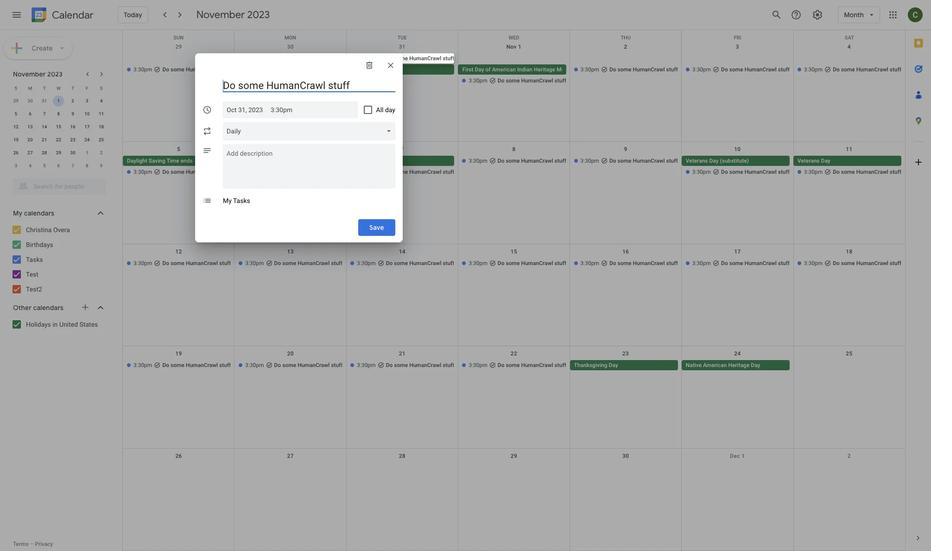Task type: vqa. For each thing, say whether or not it's contained in the screenshot.


Task type: describe. For each thing, give the bounding box(es) containing it.
december 6 element
[[53, 160, 64, 171]]

row containing s
[[9, 82, 108, 95]]

first day of american indian heritage month button
[[458, 64, 573, 75]]

native
[[686, 362, 702, 369]]

month
[[557, 66, 573, 73]]

2 vertical spatial 8
[[86, 163, 88, 168]]

my for my calendars
[[13, 209, 22, 217]]

birthdays
[[26, 241, 53, 248]]

22 inside "november 2023" grid
[[56, 137, 61, 142]]

1 vertical spatial 20
[[287, 351, 294, 357]]

veterans day (substitute) button
[[682, 156, 790, 166]]

14 inside "element"
[[42, 124, 47, 129]]

18 element
[[96, 121, 107, 133]]

day for veterans day (substitute)
[[709, 157, 719, 164]]

1 horizontal spatial 4
[[100, 98, 103, 103]]

veterans day (substitute)
[[686, 157, 749, 164]]

1 vertical spatial 25
[[846, 351, 853, 357]]

f
[[86, 86, 88, 91]]

1 vertical spatial 18
[[846, 248, 853, 255]]

test
[[26, 271, 38, 278]]

28 for 1
[[42, 150, 47, 155]]

privacy link
[[35, 541, 53, 547]]

0 vertical spatial 31
[[399, 44, 406, 50]]

indian
[[517, 66, 533, 73]]

my tasks
[[223, 197, 250, 204]]

cell containing first day of american indian heritage month
[[458, 53, 573, 87]]

w
[[57, 86, 61, 91]]

fri
[[734, 35, 741, 41]]

1 vertical spatial heritage
[[728, 362, 750, 369]]

holidays
[[26, 321, 51, 328]]

Start time text field
[[271, 104, 293, 115]]

daylight saving time ends button
[[123, 156, 231, 166]]

23 inside grid
[[70, 137, 75, 142]]

0 vertical spatial 6
[[29, 111, 31, 116]]

21 element
[[39, 134, 50, 146]]

grid containing 29
[[122, 30, 905, 551]]

0 vertical spatial 3
[[736, 44, 739, 50]]

thanksgiving day
[[574, 362, 618, 369]]

10 element
[[82, 108, 93, 120]]

1 horizontal spatial november 2023
[[196, 8, 270, 21]]

do some humancrawl stuff inside button
[[386, 169, 454, 175]]

m
[[28, 86, 32, 91]]

tue
[[397, 35, 407, 41]]

1 vertical spatial 15
[[511, 248, 517, 255]]

terms link
[[13, 541, 29, 547]]

time
[[167, 157, 179, 164]]

1 vertical spatial 17
[[734, 248, 741, 255]]

nov 1
[[506, 44, 521, 50]]

28 for dec 1
[[399, 453, 406, 459]]

other calendars button
[[2, 300, 115, 315]]

Start date text field
[[227, 104, 263, 115]]

25 inside 25 element
[[99, 137, 104, 142]]

my for my tasks
[[223, 197, 232, 204]]

19 element
[[10, 134, 21, 146]]

1 vertical spatial 23
[[622, 351, 629, 357]]

sat
[[845, 35, 854, 41]]

cell containing veterans day (substitute)
[[682, 156, 793, 178]]

my calendars button
[[2, 206, 115, 221]]

thu
[[621, 35, 631, 41]]

saving
[[149, 157, 165, 164]]

december 2 element
[[96, 147, 107, 158]]

row group containing 29
[[9, 95, 108, 172]]

13 inside 13 element
[[28, 124, 33, 129]]

29 element
[[53, 147, 64, 158]]

main drawer image
[[11, 9, 22, 20]]

11 for sun
[[846, 146, 853, 152]]

20 inside grid
[[28, 137, 33, 142]]

14 element
[[39, 121, 50, 133]]

1 vertical spatial 6
[[57, 163, 60, 168]]

halloween button
[[346, 64, 454, 75]]

all
[[376, 106, 384, 114]]

december 8 element
[[82, 160, 93, 171]]

calendar
[[52, 9, 94, 22]]

27 for dec 1
[[287, 453, 294, 459]]

15 inside row group
[[56, 124, 61, 129]]

21 inside grid
[[399, 351, 406, 357]]

privacy
[[35, 541, 53, 547]]

do some humancrawl stuff cell
[[346, 156, 458, 178]]

23 element
[[67, 134, 78, 146]]

1 cell
[[51, 95, 66, 108]]

27 element
[[25, 147, 36, 158]]

1 vertical spatial 19
[[175, 351, 182, 357]]

Add description text field
[[223, 148, 395, 181]]

24 inside grid
[[734, 351, 741, 357]]

october 31 element
[[39, 95, 50, 107]]

mon
[[285, 35, 296, 41]]

daylight saving time ends
[[127, 157, 193, 164]]

26 for dec 1
[[175, 453, 182, 459]]

december 1 element
[[82, 147, 93, 158]]

of
[[485, 66, 491, 73]]

tasks inside my calendars list
[[26, 256, 43, 263]]

holidays in united states
[[26, 321, 98, 328]]

terms
[[13, 541, 29, 547]]

day
[[385, 106, 395, 114]]

october 29 element
[[10, 95, 21, 107]]

1 vertical spatial 2023
[[47, 70, 63, 78]]

humancrawl inside button
[[409, 169, 441, 175]]

0 horizontal spatial november 2023
[[13, 70, 63, 78]]

dec
[[730, 453, 740, 459]]

3:30pm inside 3:30pm button
[[245, 157, 264, 164]]

cell containing veterans day
[[793, 156, 905, 178]]

11 element
[[96, 108, 107, 120]]

21 inside row group
[[42, 137, 47, 142]]

12 inside "november 2023" grid
[[13, 124, 19, 129]]

1 vertical spatial 12
[[175, 248, 182, 255]]

26 element
[[10, 147, 21, 158]]

ends
[[181, 157, 193, 164]]

0 vertical spatial november
[[196, 8, 245, 21]]

18 inside "november 2023" grid
[[99, 124, 104, 129]]

veterans for veterans day
[[797, 157, 820, 164]]

29 inside "element"
[[56, 150, 61, 155]]

17 inside "november 2023" grid
[[84, 124, 90, 129]]

first day of american indian heritage month
[[462, 66, 573, 73]]

26 for 1
[[13, 150, 19, 155]]

veterans for veterans day (substitute)
[[686, 157, 708, 164]]

my calendars list
[[2, 222, 115, 297]]

5 inside row
[[43, 163, 46, 168]]



Task type: locate. For each thing, give the bounding box(es) containing it.
31 inside "november 2023" grid
[[42, 98, 47, 103]]

terms – privacy
[[13, 541, 53, 547]]

2 horizontal spatial 7
[[401, 146, 404, 152]]

1 vertical spatial 5
[[177, 146, 180, 152]]

1 horizontal spatial 8
[[86, 163, 88, 168]]

all day
[[376, 106, 395, 114]]

tasks
[[233, 197, 250, 204], [26, 256, 43, 263]]

1 horizontal spatial heritage
[[728, 362, 750, 369]]

1 horizontal spatial 2023
[[247, 8, 270, 21]]

row group
[[9, 95, 108, 172]]

24 down 17 element
[[84, 137, 90, 142]]

1 horizontal spatial 23
[[622, 351, 629, 357]]

27
[[28, 150, 33, 155], [287, 453, 294, 459]]

t left f
[[71, 86, 74, 91]]

0 horizontal spatial 23
[[70, 137, 75, 142]]

5
[[15, 111, 17, 116], [177, 146, 180, 152], [43, 163, 46, 168]]

day for veterans day
[[821, 157, 830, 164]]

0 horizontal spatial 13
[[28, 124, 33, 129]]

0 vertical spatial 16
[[70, 124, 75, 129]]

4 up 11 element
[[100, 98, 103, 103]]

22
[[56, 137, 61, 142], [511, 351, 517, 357]]

2 horizontal spatial 4
[[848, 44, 851, 50]]

0 vertical spatial 4
[[848, 44, 851, 50]]

december 5 element
[[39, 160, 50, 171]]

2
[[624, 44, 627, 50], [72, 98, 74, 103], [100, 150, 103, 155], [848, 453, 851, 459]]

6 down 29 "element"
[[57, 163, 60, 168]]

13
[[28, 124, 33, 129], [287, 248, 294, 255]]

november 2023
[[196, 8, 270, 21], [13, 70, 63, 78]]

23
[[70, 137, 75, 142], [622, 351, 629, 357]]

2 veterans from the left
[[797, 157, 820, 164]]

2 vertical spatial 4
[[29, 163, 31, 168]]

my
[[223, 197, 232, 204], [13, 209, 22, 217]]

1 horizontal spatial 21
[[399, 351, 406, 357]]

2 s from the left
[[100, 86, 103, 91]]

today button
[[118, 6, 148, 23]]

9 inside 'december 9' element
[[100, 163, 103, 168]]

4
[[848, 44, 851, 50], [100, 98, 103, 103], [29, 163, 31, 168]]

thanksgiving day button
[[570, 360, 678, 370]]

1 vertical spatial calendars
[[33, 304, 64, 312]]

christina overa
[[26, 226, 70, 234]]

1 vertical spatial 4
[[100, 98, 103, 103]]

24 inside row group
[[84, 137, 90, 142]]

None search field
[[0, 174, 115, 195]]

1 vertical spatial american
[[703, 362, 727, 369]]

1 vertical spatial 16
[[622, 248, 629, 255]]

5 down 28 element
[[43, 163, 46, 168]]

0 vertical spatial 15
[[56, 124, 61, 129]]

1 vertical spatial november
[[13, 70, 46, 78]]

1 horizontal spatial tasks
[[233, 197, 250, 204]]

30
[[287, 44, 294, 50], [28, 98, 33, 103], [70, 150, 75, 155], [622, 453, 629, 459]]

10 for sun
[[734, 146, 741, 152]]

calendars
[[24, 209, 54, 217], [33, 304, 64, 312]]

0 horizontal spatial 5
[[15, 111, 17, 116]]

0 vertical spatial 17
[[84, 124, 90, 129]]

25 element
[[96, 134, 107, 146]]

native american heritage day
[[686, 362, 760, 369]]

11 up 18 element
[[99, 111, 104, 116]]

day for thanksgiving day
[[609, 362, 618, 369]]

0 horizontal spatial 4
[[29, 163, 31, 168]]

0 horizontal spatial 10
[[84, 111, 90, 116]]

6 down october 30 "element"
[[29, 111, 31, 116]]

other calendars
[[13, 304, 64, 312]]

0 horizontal spatial 21
[[42, 137, 47, 142]]

3:30pm button
[[235, 156, 343, 166]]

16 inside "november 2023" grid
[[70, 124, 75, 129]]

tab list
[[906, 30, 931, 525]]

1 vertical spatial november 2023
[[13, 70, 63, 78]]

0 vertical spatial 22
[[56, 137, 61, 142]]

heritage
[[534, 66, 555, 73], [728, 362, 750, 369]]

my inside my calendars 'dropdown button'
[[13, 209, 22, 217]]

30 inside 30 "element"
[[70, 150, 75, 155]]

14 inside grid
[[399, 248, 406, 255]]

8
[[57, 111, 60, 116], [512, 146, 516, 152], [86, 163, 88, 168]]

veterans day
[[797, 157, 830, 164]]

some inside button
[[394, 169, 408, 175]]

1 horizontal spatial 10
[[734, 146, 741, 152]]

daylight
[[127, 157, 147, 164]]

day
[[475, 66, 484, 73], [709, 157, 719, 164], [821, 157, 830, 164], [609, 362, 618, 369], [751, 362, 760, 369]]

1 inside december 1 element
[[86, 150, 88, 155]]

31 down tue
[[399, 44, 406, 50]]

0 vertical spatial 10
[[84, 111, 90, 116]]

6
[[29, 111, 31, 116], [57, 163, 60, 168]]

0 horizontal spatial t
[[43, 86, 46, 91]]

0 horizontal spatial tasks
[[26, 256, 43, 263]]

united
[[59, 321, 78, 328]]

23 up thanksgiving day button
[[622, 351, 629, 357]]

27 inside row group
[[28, 150, 33, 155]]

humancrawl
[[409, 55, 441, 62], [186, 66, 218, 73], [633, 66, 665, 73], [745, 66, 777, 73], [856, 66, 888, 73], [521, 77, 553, 84], [521, 157, 553, 164], [633, 157, 665, 164], [186, 169, 218, 175], [409, 169, 441, 175], [745, 169, 777, 175], [856, 169, 888, 175], [186, 260, 218, 266], [298, 260, 330, 266], [409, 260, 441, 266], [521, 260, 553, 266], [633, 260, 665, 266], [745, 260, 777, 266], [856, 260, 888, 266], [186, 362, 218, 369], [298, 362, 330, 369], [409, 362, 441, 369], [521, 362, 553, 369]]

nov
[[506, 44, 517, 50]]

thanksgiving
[[574, 362, 607, 369]]

5 inside grid
[[177, 146, 180, 152]]

0 horizontal spatial 3
[[15, 163, 17, 168]]

9
[[72, 111, 74, 116], [624, 146, 627, 152], [100, 163, 103, 168]]

4 down sat
[[848, 44, 851, 50]]

26 inside "november 2023" grid
[[13, 150, 19, 155]]

20 element
[[25, 134, 36, 146]]

19 inside "november 2023" grid
[[13, 137, 19, 142]]

0 vertical spatial 28
[[42, 150, 47, 155]]

22 element
[[53, 134, 64, 146]]

row containing sun
[[123, 30, 905, 41]]

do inside button
[[386, 169, 393, 175]]

veterans day button
[[793, 156, 901, 166]]

grid
[[122, 30, 905, 551]]

0 horizontal spatial veterans
[[686, 157, 708, 164]]

Edit title text field
[[223, 78, 395, 92]]

19
[[13, 137, 19, 142], [175, 351, 182, 357]]

12
[[13, 124, 19, 129], [175, 248, 182, 255]]

calendar heading
[[50, 9, 94, 22]]

15 element
[[53, 121, 64, 133]]

1 horizontal spatial 16
[[622, 248, 629, 255]]

7 up do some humancrawl stuff cell
[[401, 146, 404, 152]]

4 down 27 element
[[29, 163, 31, 168]]

american right native
[[703, 362, 727, 369]]

4 inside "element"
[[29, 163, 31, 168]]

1 vertical spatial 10
[[734, 146, 741, 152]]

my calendars
[[13, 209, 54, 217]]

15
[[56, 124, 61, 129], [511, 248, 517, 255]]

1 vertical spatial 8
[[512, 146, 516, 152]]

1 vertical spatial 11
[[846, 146, 853, 152]]

1 horizontal spatial 19
[[175, 351, 182, 357]]

1 vertical spatial 26
[[175, 453, 182, 459]]

8 for november 2023
[[57, 111, 60, 116]]

0 horizontal spatial 19
[[13, 137, 19, 142]]

0 horizontal spatial 22
[[56, 137, 61, 142]]

1 t from the left
[[43, 86, 46, 91]]

do
[[386, 55, 393, 62], [162, 66, 169, 73], [609, 66, 616, 73], [721, 66, 728, 73], [833, 66, 840, 73], [498, 77, 504, 84], [498, 157, 504, 164], [609, 157, 616, 164], [162, 169, 169, 175], [386, 169, 393, 175], [721, 169, 728, 175], [833, 169, 840, 175], [162, 260, 169, 266], [274, 260, 281, 266], [386, 260, 393, 266], [498, 260, 504, 266], [609, 260, 616, 266], [721, 260, 728, 266], [833, 260, 840, 266], [162, 362, 169, 369], [274, 362, 281, 369], [386, 362, 393, 369], [498, 362, 504, 369]]

dec 1
[[730, 453, 745, 459]]

1 vertical spatial 27
[[287, 453, 294, 459]]

11 inside "november 2023" grid
[[99, 111, 104, 116]]

halloween
[[350, 66, 377, 73]]

christina
[[26, 226, 52, 234]]

december 3 element
[[10, 160, 21, 171]]

1 horizontal spatial 13
[[287, 248, 294, 255]]

0 vertical spatial 2023
[[247, 8, 270, 21]]

cell
[[346, 53, 458, 87], [458, 53, 573, 87], [123, 156, 235, 178], [682, 156, 793, 178], [793, 156, 905, 178], [793, 360, 905, 371]]

7 inside row
[[72, 163, 74, 168]]

23 down 16 element at the top left
[[70, 137, 75, 142]]

2 horizontal spatial 8
[[512, 146, 516, 152]]

day for first day of american indian heritage month
[[475, 66, 484, 73]]

7 for sun
[[401, 146, 404, 152]]

t up october 31 element
[[43, 86, 46, 91]]

sun
[[173, 35, 184, 41]]

november
[[196, 8, 245, 21], [13, 70, 46, 78]]

0 vertical spatial american
[[492, 66, 516, 73]]

11 up veterans day button on the top right
[[846, 146, 853, 152]]

american right of
[[492, 66, 516, 73]]

30 element
[[67, 147, 78, 158]]

cell containing 3:30pm
[[346, 53, 458, 87]]

wed
[[509, 35, 519, 41]]

veterans
[[686, 157, 708, 164], [797, 157, 820, 164]]

28 element
[[39, 147, 50, 158]]

other
[[13, 304, 32, 312]]

s right f
[[100, 86, 103, 91]]

save button
[[358, 216, 395, 239]]

1 horizontal spatial november
[[196, 8, 245, 21]]

1 horizontal spatial 9
[[100, 163, 103, 168]]

2023
[[247, 8, 270, 21], [47, 70, 63, 78]]

0 vertical spatial 25
[[99, 137, 104, 142]]

1 down 24 element
[[86, 150, 88, 155]]

12 element
[[10, 121, 21, 133]]

30 inside october 30 "element"
[[28, 98, 33, 103]]

1
[[518, 44, 521, 50], [57, 98, 60, 103], [86, 150, 88, 155], [742, 453, 745, 459]]

calendars for my calendars
[[24, 209, 54, 217]]

21
[[42, 137, 47, 142], [399, 351, 406, 357]]

7 for november 2023
[[43, 111, 46, 116]]

5 down october 29 element
[[15, 111, 17, 116]]

november 2023 grid
[[9, 82, 108, 172]]

october 30 element
[[25, 95, 36, 107]]

test2
[[26, 285, 42, 293]]

1 vertical spatial 7
[[401, 146, 404, 152]]

0 vertical spatial tasks
[[233, 197, 250, 204]]

10
[[84, 111, 90, 116], [734, 146, 741, 152]]

3 down f
[[86, 98, 88, 103]]

13 element
[[25, 121, 36, 133]]

1 vertical spatial 3
[[86, 98, 88, 103]]

20
[[28, 137, 33, 142], [287, 351, 294, 357]]

0 horizontal spatial 15
[[56, 124, 61, 129]]

0 horizontal spatial november
[[13, 70, 46, 78]]

0 vertical spatial 18
[[99, 124, 104, 129]]

in
[[53, 321, 58, 328]]

9 for sun
[[624, 146, 627, 152]]

calendars up in
[[33, 304, 64, 312]]

5 for sun
[[177, 146, 180, 152]]

10 inside "november 2023" grid
[[84, 111, 90, 116]]

None field
[[223, 122, 399, 140]]

7 down 30 "element"
[[72, 163, 74, 168]]

native american heritage day button
[[682, 360, 790, 370]]

3 down fri
[[736, 44, 739, 50]]

1 horizontal spatial 20
[[287, 351, 294, 357]]

0 horizontal spatial 20
[[28, 137, 33, 142]]

0 vertical spatial 23
[[70, 137, 75, 142]]

9 for november 2023
[[72, 111, 74, 116]]

31
[[399, 44, 406, 50], [42, 98, 47, 103]]

calendars for other calendars
[[33, 304, 64, 312]]

10 up veterans day (substitute) button
[[734, 146, 741, 152]]

1 down w
[[57, 98, 60, 103]]

5 up 'daylight saving time ends' 'button'
[[177, 146, 180, 152]]

2 horizontal spatial 5
[[177, 146, 180, 152]]

26
[[13, 150, 19, 155], [175, 453, 182, 459]]

18
[[99, 124, 104, 129], [846, 248, 853, 255]]

s
[[15, 86, 17, 91], [100, 86, 103, 91]]

10 up 17 element
[[84, 111, 90, 116]]

1 horizontal spatial 22
[[511, 351, 517, 357]]

5 for november 2023
[[15, 111, 17, 116]]

calendars up christina
[[24, 209, 54, 217]]

heritage right indian
[[534, 66, 555, 73]]

3
[[736, 44, 739, 50], [86, 98, 88, 103], [15, 163, 17, 168]]

0 vertical spatial calendars
[[24, 209, 54, 217]]

1 horizontal spatial 11
[[846, 146, 853, 152]]

1 horizontal spatial 5
[[43, 163, 46, 168]]

1 horizontal spatial 31
[[399, 44, 406, 50]]

2 vertical spatial 5
[[43, 163, 46, 168]]

0 horizontal spatial 26
[[13, 150, 19, 155]]

calendar element
[[30, 6, 94, 26]]

0 vertical spatial heritage
[[534, 66, 555, 73]]

do some humancrawl stuff button
[[346, 167, 454, 177]]

1 vertical spatial 9
[[624, 146, 627, 152]]

1 vertical spatial 21
[[399, 351, 406, 357]]

states
[[80, 321, 98, 328]]

1 horizontal spatial 12
[[175, 248, 182, 255]]

0 horizontal spatial american
[[492, 66, 516, 73]]

0 vertical spatial 21
[[42, 137, 47, 142]]

0 horizontal spatial 24
[[84, 137, 90, 142]]

2 t from the left
[[71, 86, 74, 91]]

28 inside "november 2023" grid
[[42, 150, 47, 155]]

save
[[370, 223, 384, 232]]

first
[[462, 66, 473, 73]]

3 down 26 element
[[15, 163, 17, 168]]

0 horizontal spatial heritage
[[534, 66, 555, 73]]

s up october 29 element
[[15, 86, 17, 91]]

0 vertical spatial 27
[[28, 150, 33, 155]]

stuff inside button
[[443, 169, 454, 175]]

11 for november 2023
[[99, 111, 104, 116]]

row
[[123, 30, 905, 41], [123, 39, 905, 142], [9, 82, 108, 95], [9, 95, 108, 108], [9, 108, 108, 120], [9, 120, 108, 133], [9, 133, 108, 146], [123, 142, 905, 244], [9, 146, 108, 159], [9, 159, 108, 172], [123, 244, 905, 346], [123, 346, 905, 449], [123, 449, 905, 551]]

0 horizontal spatial my
[[13, 209, 22, 217]]

16 element
[[67, 121, 78, 133]]

1 vertical spatial 22
[[511, 351, 517, 357]]

25
[[99, 137, 104, 142], [846, 351, 853, 357]]

1 horizontal spatial s
[[100, 86, 103, 91]]

1 right dec
[[742, 453, 745, 459]]

10 for november 2023
[[84, 111, 90, 116]]

0 vertical spatial 8
[[57, 111, 60, 116]]

27 inside grid
[[287, 453, 294, 459]]

1 horizontal spatial veterans
[[797, 157, 820, 164]]

1 s from the left
[[15, 86, 17, 91]]

row containing 3
[[9, 159, 108, 172]]

17 element
[[82, 121, 93, 133]]

(substitute)
[[720, 157, 749, 164]]

today
[[124, 11, 142, 19]]

0 vertical spatial 20
[[28, 137, 33, 142]]

december 7 element
[[67, 160, 78, 171]]

7 down october 31 element
[[43, 111, 46, 116]]

8 for sun
[[512, 146, 516, 152]]

24 up native american heritage day button on the right bottom of page
[[734, 351, 741, 357]]

december 4 element
[[25, 160, 36, 171]]

2 vertical spatial 3
[[15, 163, 17, 168]]

1 vertical spatial tasks
[[26, 256, 43, 263]]

1 horizontal spatial 15
[[511, 248, 517, 255]]

december 9 element
[[96, 160, 107, 171]]

–
[[30, 541, 34, 547]]

heritage right native
[[728, 362, 750, 369]]

27 for 1
[[28, 150, 33, 155]]

17
[[84, 124, 90, 129], [734, 248, 741, 255]]

some
[[394, 55, 408, 62], [171, 66, 184, 73], [618, 66, 631, 73], [729, 66, 743, 73], [841, 66, 855, 73], [506, 77, 520, 84], [506, 157, 520, 164], [618, 157, 631, 164], [171, 169, 184, 175], [394, 169, 408, 175], [729, 169, 743, 175], [841, 169, 855, 175], [171, 260, 184, 266], [282, 260, 296, 266], [394, 260, 408, 266], [506, 260, 520, 266], [618, 260, 631, 266], [729, 260, 743, 266], [841, 260, 855, 266], [171, 362, 184, 369], [282, 362, 296, 369], [394, 362, 408, 369], [506, 362, 520, 369]]

24 element
[[82, 134, 93, 146]]

0 vertical spatial 26
[[13, 150, 19, 155]]

0 horizontal spatial 18
[[99, 124, 104, 129]]

2 horizontal spatial 9
[[624, 146, 627, 152]]

28
[[42, 150, 47, 155], [399, 453, 406, 459]]

overa
[[53, 226, 70, 234]]

1 vertical spatial 13
[[287, 248, 294, 255]]

11
[[99, 111, 104, 116], [846, 146, 853, 152]]

1 vertical spatial 24
[[734, 351, 741, 357]]

0 vertical spatial 24
[[84, 137, 90, 142]]

16
[[70, 124, 75, 129], [622, 248, 629, 255]]

14
[[42, 124, 47, 129], [399, 248, 406, 255]]

1 inside '1' cell
[[57, 98, 60, 103]]

1 right nov
[[518, 44, 521, 50]]

31 right october 30 "element"
[[42, 98, 47, 103]]

1 veterans from the left
[[686, 157, 708, 164]]

cell containing daylight saving time ends
[[123, 156, 235, 178]]



